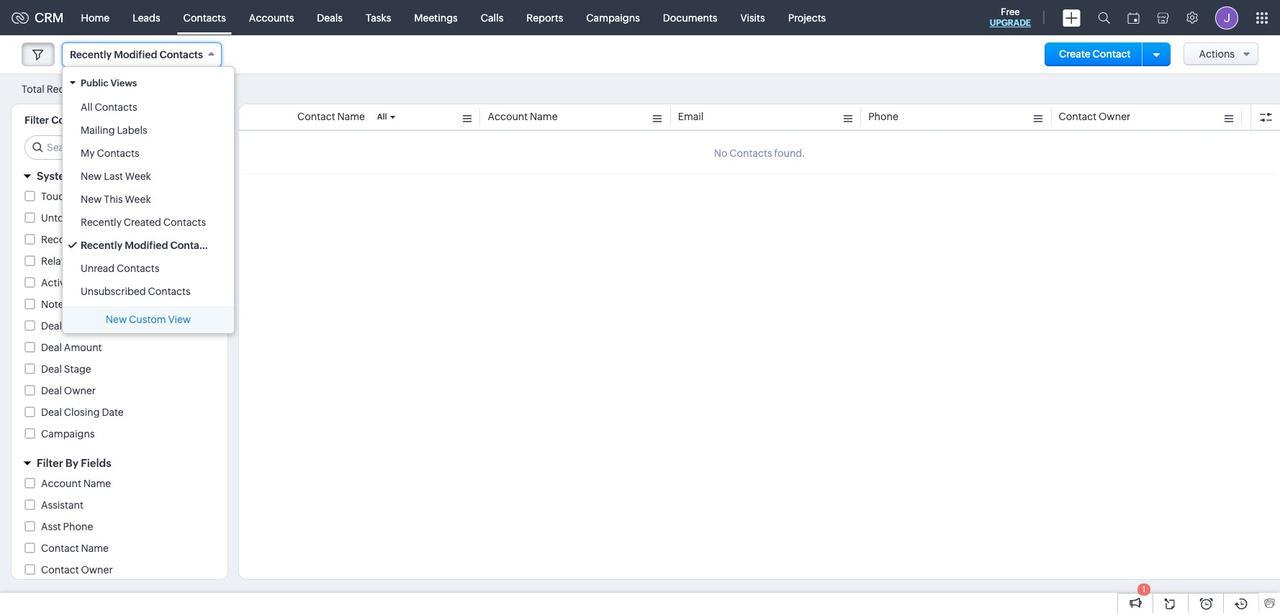 Task type: describe. For each thing, give the bounding box(es) containing it.
total records 0
[[22, 83, 94, 95]]

visits
[[740, 12, 765, 23]]

deal closing date
[[41, 407, 124, 418]]

profile image
[[1215, 6, 1238, 29]]

filter by fields button
[[12, 451, 228, 476]]

search image
[[1098, 12, 1110, 24]]

related records action
[[41, 256, 150, 267]]

deal amount
[[41, 342, 102, 354]]

email
[[678, 111, 704, 122]]

public views
[[81, 78, 137, 89]]

contacts up system defined filters 'dropdown button'
[[97, 148, 139, 159]]

unsubscribed contacts
[[81, 286, 191, 297]]

unread
[[81, 263, 115, 274]]

leads
[[133, 12, 160, 23]]

system defined filters button
[[12, 163, 228, 189]]

all contacts
[[81, 102, 137, 113]]

deal owner
[[41, 385, 96, 397]]

asst
[[41, 521, 61, 533]]

public views region
[[63, 96, 234, 303]]

new last week
[[81, 171, 151, 182]]

new for new custom view
[[106, 314, 127, 325]]

filter for filter contacts by
[[24, 114, 49, 126]]

calendar image
[[1128, 12, 1140, 23]]

filter contacts by
[[24, 114, 109, 126]]

record action
[[41, 234, 108, 246]]

recently modified contacts inside public views region
[[81, 240, 214, 251]]

1 vertical spatial recently
[[81, 217, 122, 228]]

documents
[[663, 12, 717, 23]]

touched
[[41, 191, 82, 202]]

recently inside field
[[70, 49, 112, 60]]

by
[[65, 457, 78, 469]]

free upgrade
[[990, 6, 1031, 28]]

deal for deal amount
[[41, 342, 62, 354]]

Search text field
[[25, 136, 216, 159]]

mailing
[[81, 125, 115, 136]]

created
[[124, 217, 161, 228]]

mailing labels
[[81, 125, 147, 136]]

record
[[41, 234, 75, 246]]

accounts
[[249, 12, 294, 23]]

projects link
[[777, 0, 838, 35]]

public views button
[[63, 71, 234, 96]]

tasks
[[366, 12, 391, 23]]

week for new this week
[[125, 194, 151, 205]]

0
[[87, 84, 94, 95]]

system
[[37, 170, 75, 182]]

records for touched
[[84, 191, 123, 202]]

closing
[[64, 407, 100, 418]]

recently created contacts
[[81, 217, 206, 228]]

unsubscribed
[[81, 286, 146, 297]]

crm link
[[12, 10, 64, 25]]

deals link
[[306, 0, 354, 35]]

stage
[[64, 364, 91, 375]]

unread contacts
[[81, 263, 159, 274]]

records for untouched
[[96, 212, 134, 224]]

accounts link
[[237, 0, 306, 35]]

filter by fields
[[37, 457, 111, 469]]

contact inside button
[[1093, 48, 1131, 60]]

defined
[[77, 170, 118, 182]]

new this week
[[81, 194, 151, 205]]

untouched
[[41, 212, 94, 224]]

calls link
[[469, 0, 515, 35]]

0 vertical spatial owner
[[1099, 111, 1131, 122]]

new custom view
[[106, 314, 191, 325]]

fields
[[81, 457, 111, 469]]

my contacts
[[81, 148, 139, 159]]

contacts up by
[[95, 102, 137, 113]]

tasks link
[[354, 0, 403, 35]]

0 vertical spatial contact name
[[297, 111, 365, 122]]

total
[[22, 83, 45, 95]]

modified inside public views region
[[125, 240, 168, 251]]

0 horizontal spatial account
[[41, 478, 81, 490]]

my
[[81, 148, 95, 159]]

modified inside field
[[114, 49, 157, 60]]

deal for deal closing date
[[41, 407, 62, 418]]

amount
[[64, 342, 102, 354]]

1 vertical spatial action
[[119, 256, 150, 267]]

meetings
[[414, 12, 458, 23]]

1 vertical spatial deals
[[41, 320, 67, 332]]

contacts down recently created contacts
[[170, 240, 214, 251]]

1 vertical spatial contact name
[[41, 543, 109, 554]]

date
[[102, 407, 124, 418]]

new for new last week
[[81, 171, 102, 182]]

deal stage
[[41, 364, 91, 375]]

upgrade
[[990, 18, 1031, 28]]

crm
[[35, 10, 64, 25]]



Task type: vqa. For each thing, say whether or not it's contained in the screenshot.
Start
no



Task type: locate. For each thing, give the bounding box(es) containing it.
contacts link
[[172, 0, 237, 35]]

week right the last
[[125, 171, 151, 182]]

1 horizontal spatial contact owner
[[1059, 111, 1131, 122]]

contacts up unsubscribed contacts
[[117, 263, 159, 274]]

contacts inside 'link'
[[183, 12, 226, 23]]

1 vertical spatial account
[[41, 478, 81, 490]]

1 week from the top
[[125, 171, 151, 182]]

1 vertical spatial week
[[125, 194, 151, 205]]

all inside public views region
[[81, 102, 93, 113]]

owner down asst phone
[[81, 564, 113, 576]]

recently modified contacts
[[70, 49, 203, 60], [81, 240, 214, 251]]

calls
[[481, 12, 503, 23]]

modified
[[114, 49, 157, 60], [125, 240, 168, 251]]

owner
[[1099, 111, 1131, 122], [64, 385, 96, 397], [81, 564, 113, 576]]

records for total
[[47, 83, 85, 95]]

records left 0
[[47, 83, 85, 95]]

0 vertical spatial account
[[488, 111, 528, 122]]

account name
[[488, 111, 558, 122], [41, 478, 111, 490]]

leads link
[[121, 0, 172, 35]]

recently modified contacts inside field
[[70, 49, 203, 60]]

owner down create contact button
[[1099, 111, 1131, 122]]

1 horizontal spatial all
[[377, 112, 387, 121]]

create menu image
[[1063, 9, 1081, 26]]

records down record action
[[79, 256, 117, 267]]

search element
[[1089, 0, 1119, 35]]

labels
[[117, 125, 147, 136]]

0 vertical spatial recently
[[70, 49, 112, 60]]

1
[[1142, 585, 1146, 594]]

contact name
[[297, 111, 365, 122], [41, 543, 109, 554]]

deal up "deal stage"
[[41, 342, 62, 354]]

contacts right the created
[[163, 217, 206, 228]]

public
[[81, 78, 109, 89]]

logo image
[[12, 12, 29, 23]]

2 vertical spatial recently
[[81, 240, 123, 251]]

recently up public on the left top
[[70, 49, 112, 60]]

2 vertical spatial owner
[[81, 564, 113, 576]]

0 horizontal spatial action
[[77, 234, 108, 246]]

0 vertical spatial action
[[77, 234, 108, 246]]

notes
[[41, 299, 69, 310]]

contacts inside field
[[159, 49, 203, 60]]

campaigns link
[[575, 0, 651, 35]]

1 vertical spatial account name
[[41, 478, 111, 490]]

records down defined at the top of the page
[[84, 191, 123, 202]]

create
[[1059, 48, 1091, 60]]

filters
[[120, 170, 152, 182]]

1 horizontal spatial account
[[488, 111, 528, 122]]

free
[[1001, 6, 1020, 17]]

0 vertical spatial deals
[[317, 12, 343, 23]]

meetings link
[[403, 0, 469, 35]]

week down filters
[[125, 194, 151, 205]]

contact owner down asst phone
[[41, 564, 113, 576]]

new
[[81, 171, 102, 182], [81, 194, 102, 205], [106, 314, 127, 325]]

touched records
[[41, 191, 123, 202]]

profile element
[[1207, 0, 1247, 35]]

recently up related records action
[[81, 240, 123, 251]]

all for all contacts
[[81, 102, 93, 113]]

all
[[81, 102, 93, 113], [377, 112, 387, 121]]

records
[[47, 83, 85, 95], [84, 191, 123, 202], [96, 212, 134, 224], [79, 256, 117, 267]]

modified down recently created contacts
[[125, 240, 168, 251]]

actions
[[1199, 48, 1235, 60]]

deal left "stage"
[[41, 364, 62, 375]]

0 vertical spatial week
[[125, 171, 151, 182]]

new up untouched records
[[81, 194, 102, 205]]

2 vertical spatial new
[[106, 314, 127, 325]]

name
[[337, 111, 365, 122], [530, 111, 558, 122], [83, 478, 111, 490], [81, 543, 109, 554]]

campaigns down closing
[[41, 428, 95, 440]]

recently modified contacts up the public views dropdown button
[[70, 49, 203, 60]]

1 horizontal spatial action
[[119, 256, 150, 267]]

1 horizontal spatial account name
[[488, 111, 558, 122]]

1 vertical spatial contact owner
[[41, 564, 113, 576]]

0 vertical spatial filter
[[24, 114, 49, 126]]

0 horizontal spatial account name
[[41, 478, 111, 490]]

1 deal from the top
[[41, 342, 62, 354]]

deals down the notes
[[41, 320, 67, 332]]

custom
[[129, 314, 166, 325]]

0 horizontal spatial contact owner
[[41, 564, 113, 576]]

reports link
[[515, 0, 575, 35]]

contact
[[1093, 48, 1131, 60], [297, 111, 335, 122], [1059, 111, 1097, 122], [41, 543, 79, 554], [41, 564, 79, 576]]

1 vertical spatial campaigns
[[41, 428, 95, 440]]

home link
[[70, 0, 121, 35]]

asst phone
[[41, 521, 93, 533]]

new custom view link
[[63, 307, 234, 333]]

filter for filter by fields
[[37, 457, 63, 469]]

all for all
[[377, 112, 387, 121]]

home
[[81, 12, 110, 23]]

recently modified contacts down recently created contacts
[[81, 240, 214, 251]]

1 vertical spatial modified
[[125, 240, 168, 251]]

0 horizontal spatial all
[[81, 102, 93, 113]]

1 horizontal spatial campaigns
[[586, 12, 640, 23]]

deals left tasks link
[[317, 12, 343, 23]]

views
[[111, 78, 137, 89]]

deal
[[41, 342, 62, 354], [41, 364, 62, 375], [41, 385, 62, 397], [41, 407, 62, 418]]

system defined filters
[[37, 170, 152, 182]]

deal down "deal stage"
[[41, 385, 62, 397]]

activities
[[41, 277, 84, 289]]

new up touched records
[[81, 171, 102, 182]]

filter
[[24, 114, 49, 126], [37, 457, 63, 469]]

campaigns
[[586, 12, 640, 23], [41, 428, 95, 440]]

last
[[104, 171, 123, 182]]

modified up views
[[114, 49, 157, 60]]

campaigns right reports link
[[586, 12, 640, 23]]

assistant
[[41, 500, 83, 511]]

0 vertical spatial contact owner
[[1059, 111, 1131, 122]]

deal for deal owner
[[41, 385, 62, 397]]

records for related
[[79, 256, 117, 267]]

contacts left by
[[51, 114, 95, 126]]

0 horizontal spatial phone
[[63, 521, 93, 533]]

0 vertical spatial modified
[[114, 49, 157, 60]]

0 horizontal spatial campaigns
[[41, 428, 95, 440]]

0 vertical spatial phone
[[868, 111, 898, 122]]

action up related records action
[[77, 234, 108, 246]]

1 horizontal spatial phone
[[868, 111, 898, 122]]

week for new last week
[[125, 171, 151, 182]]

account
[[488, 111, 528, 122], [41, 478, 81, 490]]

records down new this week
[[96, 212, 134, 224]]

contacts up view
[[148, 286, 191, 297]]

create contact button
[[1045, 42, 1145, 66]]

contact owner down create contact button
[[1059, 111, 1131, 122]]

Recently Modified Contacts field
[[62, 42, 222, 67]]

2 deal from the top
[[41, 364, 62, 375]]

1 horizontal spatial contact name
[[297, 111, 365, 122]]

3 deal from the top
[[41, 385, 62, 397]]

0 vertical spatial new
[[81, 171, 102, 182]]

action up unsubscribed contacts
[[119, 256, 150, 267]]

action
[[77, 234, 108, 246], [119, 256, 150, 267]]

owner up closing
[[64, 385, 96, 397]]

untouched records
[[41, 212, 134, 224]]

0 vertical spatial account name
[[488, 111, 558, 122]]

0 vertical spatial campaigns
[[586, 12, 640, 23]]

contacts up the public views dropdown button
[[159, 49, 203, 60]]

1 vertical spatial filter
[[37, 457, 63, 469]]

visits link
[[729, 0, 777, 35]]

1 horizontal spatial deals
[[317, 12, 343, 23]]

2 week from the top
[[125, 194, 151, 205]]

create menu element
[[1054, 0, 1089, 35]]

recently down "this"
[[81, 217, 122, 228]]

1 vertical spatial recently modified contacts
[[81, 240, 214, 251]]

1 vertical spatial owner
[[64, 385, 96, 397]]

new down unsubscribed on the left top of the page
[[106, 314, 127, 325]]

week
[[125, 171, 151, 182], [125, 194, 151, 205]]

this
[[104, 194, 123, 205]]

contact owner
[[1059, 111, 1131, 122], [41, 564, 113, 576]]

filter down total
[[24, 114, 49, 126]]

projects
[[788, 12, 826, 23]]

0 horizontal spatial contact name
[[41, 543, 109, 554]]

new for new this week
[[81, 194, 102, 205]]

1 vertical spatial new
[[81, 194, 102, 205]]

0 vertical spatial recently modified contacts
[[70, 49, 203, 60]]

contacts right leads link
[[183, 12, 226, 23]]

4 deal from the top
[[41, 407, 62, 418]]

new inside new custom view link
[[106, 314, 127, 325]]

create contact
[[1059, 48, 1131, 60]]

deal for deal stage
[[41, 364, 62, 375]]

related
[[41, 256, 77, 267]]

by
[[97, 114, 109, 126]]

0 horizontal spatial deals
[[41, 320, 67, 332]]

filter inside filter by fields 'dropdown button'
[[37, 457, 63, 469]]

1 vertical spatial phone
[[63, 521, 93, 533]]

view
[[168, 314, 191, 325]]

reports
[[527, 12, 563, 23]]

filter left by
[[37, 457, 63, 469]]

deal down deal owner
[[41, 407, 62, 418]]

documents link
[[651, 0, 729, 35]]



